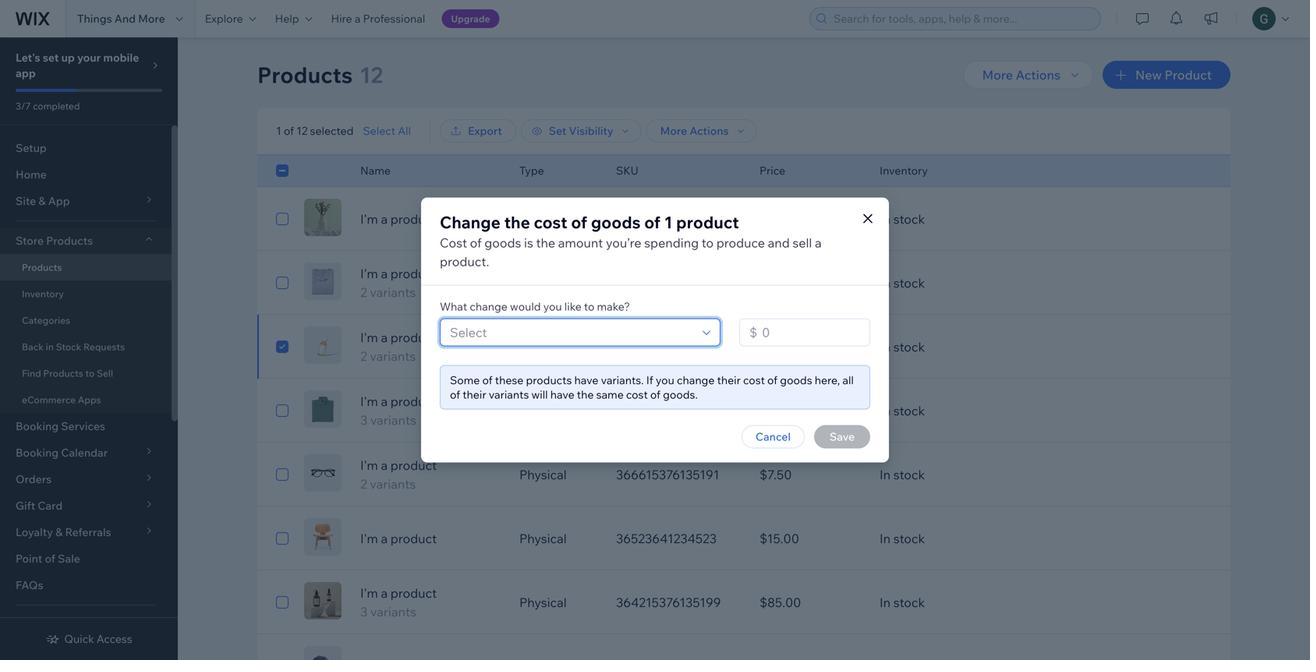 Task type: vqa. For each thing, say whether or not it's contained in the screenshot.
3 day free trial
no



Task type: locate. For each thing, give the bounding box(es) containing it.
0 horizontal spatial 1
[[276, 124, 281, 138]]

amount
[[558, 235, 603, 251]]

1 vertical spatial cost
[[743, 374, 765, 387]]

2 i'm a product from the top
[[360, 531, 437, 547]]

1 3 from the top
[[360, 413, 368, 428]]

1 horizontal spatial change
[[677, 374, 715, 387]]

in stock link for $15.00
[[870, 520, 1165, 558]]

1 vertical spatial i'm a product 3 variants
[[360, 586, 437, 620]]

cost
[[534, 212, 568, 233], [743, 374, 765, 387], [626, 388, 648, 402]]

explore
[[205, 12, 243, 25]]

point of sale link
[[0, 546, 172, 572]]

1 left selected
[[276, 124, 281, 138]]

4 in from the top
[[880, 403, 891, 419]]

1 inside change the cost of goods of 1 product cost of goods is the amount you're spending to produce and sell a product.
[[664, 212, 673, 233]]

products link
[[0, 254, 172, 281]]

price
[[760, 164, 785, 177]]

1 vertical spatial 2
[[360, 349, 367, 364]]

i'm for 364115376135191
[[360, 330, 378, 346]]

None checkbox
[[276, 161, 289, 180], [276, 274, 289, 292], [276, 338, 289, 356], [276, 402, 289, 420], [276, 466, 289, 484], [276, 161, 289, 180], [276, 274, 289, 292], [276, 338, 289, 356], [276, 402, 289, 420], [276, 466, 289, 484]]

hire a professional link
[[322, 0, 435, 37]]

0 horizontal spatial more
[[138, 12, 165, 25]]

2
[[360, 285, 367, 300], [360, 349, 367, 364], [360, 477, 367, 492]]

more inside button
[[660, 124, 687, 138]]

3 i'm a product 2 variants from the top
[[360, 458, 437, 492]]

3 i'm from the top
[[360, 330, 378, 346]]

i'm a product for 364215376135191
[[360, 211, 437, 227]]

1 physical link from the top
[[510, 200, 607, 238]]

variants for 364115376135191
[[370, 349, 416, 364]]

goods left here, on the right bottom of the page
[[780, 374, 812, 387]]

cost up $25.00
[[743, 374, 765, 387]]

6 stock from the top
[[894, 531, 925, 547]]

0 horizontal spatial the
[[504, 212, 530, 233]]

products up products link
[[46, 234, 93, 248]]

2 2 from the top
[[360, 349, 367, 364]]

1 vertical spatial you
[[656, 374, 675, 387]]

5 stock from the top
[[894, 467, 925, 483]]

stock
[[894, 211, 925, 227], [894, 275, 925, 291], [894, 339, 925, 355], [894, 403, 925, 419], [894, 467, 925, 483], [894, 531, 925, 547], [894, 595, 925, 611]]

visibility
[[569, 124, 614, 138]]

physical for 364215375135191
[[519, 275, 567, 291]]

to right like
[[584, 300, 595, 314]]

you're
[[606, 235, 642, 251]]

7 stock from the top
[[894, 595, 925, 611]]

of down some
[[450, 388, 460, 402]]

more left actions
[[660, 124, 687, 138]]

i'm a product link for 364215376135191
[[351, 210, 510, 229]]

is
[[524, 235, 533, 251]]

you right if
[[656, 374, 675, 387]]

2 vertical spatial cost
[[626, 388, 648, 402]]

inventory link
[[0, 281, 172, 307]]

What change would you like to make? field
[[445, 319, 698, 346]]

1 vertical spatial i'm a product link
[[351, 530, 510, 548]]

0 vertical spatial i'm a product 3 variants
[[360, 394, 437, 428]]

1
[[276, 124, 281, 138], [664, 212, 673, 233]]

6 i'm from the top
[[360, 531, 378, 547]]

3 in from the top
[[880, 339, 891, 355]]

change right what
[[470, 300, 508, 314]]

1 vertical spatial to
[[584, 300, 595, 314]]

variants
[[370, 285, 416, 300], [370, 349, 416, 364], [489, 388, 529, 402], [370, 413, 416, 428], [370, 477, 416, 492], [370, 604, 416, 620]]

2 vertical spatial the
[[577, 388, 594, 402]]

2 horizontal spatial the
[[577, 388, 594, 402]]

5 in stock from the top
[[880, 467, 925, 483]]

4 in stock link from the top
[[870, 392, 1165, 430]]

have down products
[[550, 388, 575, 402]]

1 vertical spatial 12
[[296, 124, 308, 138]]

of up amount
[[571, 212, 587, 233]]

in stock link for $20.00
[[870, 264, 1165, 302]]

0 vertical spatial to
[[702, 235, 714, 251]]

2 i'm a product link from the top
[[351, 530, 510, 548]]

store products button
[[0, 228, 172, 254]]

5 i'm from the top
[[360, 458, 378, 473]]

6 physical link from the top
[[510, 520, 607, 558]]

in stock for $10.00
[[880, 339, 925, 355]]

1 in stock from the top
[[880, 211, 925, 227]]

variants for 364215375135191
[[370, 285, 416, 300]]

cost inside change the cost of goods of 1 product cost of goods is the amount you're spending to produce and sell a product.
[[534, 212, 568, 233]]

None checkbox
[[276, 210, 289, 229], [276, 530, 289, 548], [276, 594, 289, 612], [276, 210, 289, 229], [276, 530, 289, 548], [276, 594, 289, 612]]

their down some
[[463, 388, 486, 402]]

3 2 from the top
[[360, 477, 367, 492]]

0 vertical spatial cost
[[534, 212, 568, 233]]

in stock link for $25.00
[[870, 392, 1165, 430]]

3 physical from the top
[[519, 339, 567, 355]]

physical for 366615376135191
[[519, 467, 567, 483]]

7 physical from the top
[[519, 595, 567, 611]]

i'm for 364215375135191
[[360, 266, 378, 282]]

let's set up your mobile app
[[16, 51, 139, 80]]

quick access button
[[45, 633, 132, 647]]

2 vertical spatial to
[[85, 368, 95, 379]]

364215375135191 link
[[607, 264, 750, 302]]

selected
[[310, 124, 354, 138]]

more right and
[[138, 12, 165, 25]]

12
[[360, 61, 383, 89], [296, 124, 308, 138]]

5 physical from the top
[[519, 467, 567, 483]]

ecommerce
[[22, 394, 76, 406]]

of left selected
[[284, 124, 294, 138]]

type
[[519, 164, 544, 177]]

and
[[114, 12, 136, 25]]

0 text field
[[757, 319, 865, 346]]

to left sell
[[85, 368, 95, 379]]

app
[[16, 66, 36, 80]]

3 stock from the top
[[894, 339, 925, 355]]

4 physical from the top
[[519, 403, 567, 419]]

to left produce
[[702, 235, 714, 251]]

7 in from the top
[[880, 595, 891, 611]]

3 in stock from the top
[[880, 339, 925, 355]]

4 stock from the top
[[894, 403, 925, 419]]

in
[[880, 211, 891, 227], [880, 275, 891, 291], [880, 339, 891, 355], [880, 403, 891, 419], [880, 467, 891, 483], [880, 531, 891, 547], [880, 595, 891, 611]]

1 vertical spatial the
[[536, 235, 555, 251]]

0 vertical spatial 3
[[360, 413, 368, 428]]

0 vertical spatial i'm a product link
[[351, 210, 510, 229]]

stock for $25.00
[[894, 403, 925, 419]]

2 physical link from the top
[[510, 264, 607, 302]]

physical link for 364115376135191
[[510, 328, 607, 366]]

1 vertical spatial goods
[[485, 235, 521, 251]]

4 in stock from the top
[[880, 403, 925, 419]]

0 vertical spatial i'm a product 2 variants
[[360, 266, 437, 300]]

2 for 364215375135191
[[360, 285, 367, 300]]

1 horizontal spatial you
[[656, 374, 675, 387]]

$20.00
[[760, 275, 801, 291]]

change up goods.
[[677, 374, 715, 387]]

4 physical link from the top
[[510, 392, 607, 430]]

0 horizontal spatial inventory
[[22, 288, 64, 300]]

what
[[440, 300, 467, 314]]

3 physical link from the top
[[510, 328, 607, 366]]

in stock link
[[870, 200, 1165, 238], [870, 264, 1165, 302], [870, 328, 1165, 366], [870, 392, 1165, 430], [870, 456, 1165, 494], [870, 520, 1165, 558], [870, 584, 1165, 622]]

you inside some of these products have variants. if you change their cost of goods here, all of their variants will have the same cost of goods.
[[656, 374, 675, 387]]

physical link
[[510, 200, 607, 238], [510, 264, 607, 302], [510, 328, 607, 366], [510, 392, 607, 430], [510, 456, 607, 494], [510, 520, 607, 558], [510, 584, 607, 622]]

i'm a product 2 variants
[[360, 266, 437, 300], [360, 330, 437, 364], [360, 458, 437, 492]]

2 3 from the top
[[360, 604, 368, 620]]

upgrade
[[451, 13, 490, 25]]

$10.00
[[760, 339, 800, 355]]

have up same
[[574, 374, 599, 387]]

6 in from the top
[[880, 531, 891, 547]]

find products to sell
[[22, 368, 113, 379]]

home
[[16, 168, 47, 181]]

change inside some of these products have variants. if you change their cost of goods here, all of their variants will have the same cost of goods.
[[677, 374, 715, 387]]

if
[[646, 374, 653, 387]]

in for $10.00
[[880, 339, 891, 355]]

2 vertical spatial i'm a product 2 variants
[[360, 458, 437, 492]]

1 2 from the top
[[360, 285, 367, 300]]

2 horizontal spatial to
[[702, 235, 714, 251]]

0 horizontal spatial cost
[[534, 212, 568, 233]]

select all button
[[363, 124, 411, 138]]

categories link
[[0, 307, 172, 334]]

and
[[768, 235, 790, 251]]

1 vertical spatial 1
[[664, 212, 673, 233]]

i'm for 217537123517253
[[360, 394, 378, 409]]

of
[[284, 124, 294, 138], [571, 212, 587, 233], [644, 212, 661, 233], [470, 235, 482, 251], [482, 374, 493, 387], [768, 374, 778, 387], [450, 388, 460, 402], [650, 388, 661, 402], [45, 552, 55, 566]]

6 in stock from the top
[[880, 531, 925, 547]]

to inside change the cost of goods of 1 product cost of goods is the amount you're spending to produce and sell a product.
[[702, 235, 714, 251]]

0 horizontal spatial 12
[[296, 124, 308, 138]]

1 i'm a product 3 variants from the top
[[360, 394, 437, 428]]

the
[[504, 212, 530, 233], [536, 235, 555, 251], [577, 388, 594, 402]]

their
[[717, 374, 741, 387], [463, 388, 486, 402]]

things and more
[[77, 12, 165, 25]]

217537123517253
[[616, 403, 719, 419]]

physical for 364215376135191
[[519, 211, 567, 227]]

0 horizontal spatial goods
[[485, 235, 521, 251]]

more
[[138, 12, 165, 25], [660, 124, 687, 138]]

stock for $20.00
[[894, 275, 925, 291]]

back in stock requests
[[22, 341, 125, 353]]

i'm a product 3 variants for 364215376135199
[[360, 586, 437, 620]]

$7.50 link
[[750, 456, 870, 494]]

1 vertical spatial inventory
[[22, 288, 64, 300]]

cancel
[[756, 430, 791, 444]]

have
[[574, 374, 599, 387], [550, 388, 575, 402]]

7 physical link from the top
[[510, 584, 607, 622]]

1 vertical spatial 3
[[360, 604, 368, 620]]

of down if
[[650, 388, 661, 402]]

in stock link for $7.50
[[870, 456, 1165, 494]]

i'm for 364215376135199
[[360, 586, 378, 601]]

12 up select
[[360, 61, 383, 89]]

a inside change the cost of goods of 1 product cost of goods is the amount you're spending to produce and sell a product.
[[815, 235, 822, 251]]

set
[[549, 124, 567, 138]]

5 physical link from the top
[[510, 456, 607, 494]]

these
[[495, 374, 524, 387]]

3
[[360, 413, 368, 428], [360, 604, 368, 620]]

of inside point of sale 'link'
[[45, 552, 55, 566]]

change
[[440, 212, 501, 233]]

5 in from the top
[[880, 467, 891, 483]]

6 in stock link from the top
[[870, 520, 1165, 558]]

booking services
[[16, 420, 105, 433]]

products up 1 of 12 selected
[[257, 61, 353, 89]]

things
[[77, 12, 112, 25]]

in
[[46, 341, 54, 353]]

1 vertical spatial i'm a product 2 variants
[[360, 330, 437, 364]]

change the cost of goods of 1 product cost of goods is the amount you're spending to produce and sell a product.
[[440, 212, 822, 269]]

variants inside some of these products have variants. if you change their cost of goods here, all of their variants will have the same cost of goods.
[[489, 388, 529, 402]]

1 vertical spatial have
[[550, 388, 575, 402]]

ecommerce apps
[[22, 394, 101, 406]]

faqs
[[16, 579, 43, 592]]

goods left is
[[485, 235, 521, 251]]

366615376135191 link
[[607, 456, 750, 494]]

mobile
[[103, 51, 139, 64]]

0 vertical spatial 2
[[360, 285, 367, 300]]

1 vertical spatial i'm a product
[[360, 531, 437, 547]]

i'm a product 3 variants for 217537123517253
[[360, 394, 437, 428]]

364215376135191 link
[[607, 200, 750, 238]]

$15.00
[[760, 531, 799, 547]]

0 horizontal spatial to
[[85, 368, 95, 379]]

their up '217537123517253' link
[[717, 374, 741, 387]]

cost up amount
[[534, 212, 568, 233]]

2 in stock from the top
[[880, 275, 925, 291]]

12 left selected
[[296, 124, 308, 138]]

to
[[702, 235, 714, 251], [584, 300, 595, 314], [85, 368, 95, 379]]

back
[[22, 341, 44, 353]]

all
[[843, 374, 854, 387]]

1 horizontal spatial their
[[717, 374, 741, 387]]

the up is
[[504, 212, 530, 233]]

7 i'm from the top
[[360, 586, 378, 601]]

1 horizontal spatial goods
[[591, 212, 641, 233]]

1 horizontal spatial more
[[660, 124, 687, 138]]

in for $85.00
[[880, 595, 891, 611]]

product inside change the cost of goods of 1 product cost of goods is the amount you're spending to produce and sell a product.
[[676, 212, 739, 233]]

1 i'm a product from the top
[[360, 211, 437, 227]]

cost down if
[[626, 388, 648, 402]]

0 vertical spatial change
[[470, 300, 508, 314]]

1 of 12 selected
[[276, 124, 354, 138]]

up
[[61, 51, 75, 64]]

goods up you're
[[591, 212, 641, 233]]

in for $7.50
[[880, 467, 891, 483]]

set visibility
[[549, 124, 614, 138]]

hire a professional
[[331, 12, 425, 25]]

sale
[[58, 552, 80, 566]]

0 vertical spatial i'm a product
[[360, 211, 437, 227]]

2 for 366615376135191
[[360, 477, 367, 492]]

of down change
[[470, 235, 482, 251]]

2 i'm a product 2 variants from the top
[[360, 330, 437, 364]]

export
[[468, 124, 502, 138]]

will
[[532, 388, 548, 402]]

2 vertical spatial 2
[[360, 477, 367, 492]]

some of these products have variants. if you change their cost of goods here, all of their variants will have the same cost of goods.
[[450, 374, 854, 402]]

2 vertical spatial goods
[[780, 374, 812, 387]]

2 in from the top
[[880, 275, 891, 291]]

of left sale
[[45, 552, 55, 566]]

2 in stock link from the top
[[870, 264, 1165, 302]]

0 vertical spatial the
[[504, 212, 530, 233]]

select
[[363, 124, 395, 138]]

i'm a product 2 variants for 364115376135191
[[360, 330, 437, 364]]

1 physical from the top
[[519, 211, 567, 227]]

5 in stock link from the top
[[870, 456, 1165, 494]]

$25.00 link
[[750, 392, 870, 430]]

7 in stock from the top
[[880, 595, 925, 611]]

0 horizontal spatial their
[[463, 388, 486, 402]]

1 vertical spatial change
[[677, 374, 715, 387]]

4 i'm from the top
[[360, 394, 378, 409]]

1 horizontal spatial 1
[[664, 212, 673, 233]]

1 vertical spatial more
[[660, 124, 687, 138]]

2 physical from the top
[[519, 275, 567, 291]]

364115376135191
[[616, 339, 718, 355]]

7 in stock link from the top
[[870, 584, 1165, 622]]

364215376135191
[[616, 211, 719, 227]]

1 horizontal spatial inventory
[[880, 164, 928, 177]]

in stock for $20.00
[[880, 275, 925, 291]]

0 vertical spatial more
[[138, 12, 165, 25]]

physical link for 217537123517253
[[510, 392, 607, 430]]

1 up spending
[[664, 212, 673, 233]]

0 vertical spatial 12
[[360, 61, 383, 89]]

setup link
[[0, 135, 172, 161]]

0 vertical spatial you
[[543, 300, 562, 314]]

2 i'm a product 3 variants from the top
[[360, 586, 437, 620]]

1 stock from the top
[[894, 211, 925, 227]]

i'm a product link
[[351, 210, 510, 229], [351, 530, 510, 548]]

1 horizontal spatial cost
[[626, 388, 648, 402]]

1 i'm a product link from the top
[[351, 210, 510, 229]]

i'm a product for 36523641234523
[[360, 531, 437, 547]]

2 i'm from the top
[[360, 266, 378, 282]]

3/7 completed
[[16, 100, 80, 112]]

products inside popup button
[[46, 234, 93, 248]]

you left like
[[543, 300, 562, 314]]

physical link for 364215375135191
[[510, 264, 607, 302]]

2 horizontal spatial goods
[[780, 374, 812, 387]]

the right is
[[536, 235, 555, 251]]

the left same
[[577, 388, 594, 402]]

6 physical from the top
[[519, 531, 567, 547]]

physical link for 366615376135191
[[510, 456, 607, 494]]

1 horizontal spatial the
[[536, 235, 555, 251]]

1 i'm a product 2 variants from the top
[[360, 266, 437, 300]]

3 for 217537123517253
[[360, 413, 368, 428]]

3 in stock link from the top
[[870, 328, 1165, 366]]

2 stock from the top
[[894, 275, 925, 291]]



Task type: describe. For each thing, give the bounding box(es) containing it.
products up ecommerce apps
[[43, 368, 83, 379]]

make?
[[597, 300, 630, 314]]

spending
[[644, 235, 699, 251]]

0 horizontal spatial you
[[543, 300, 562, 314]]

stock for $10.00
[[894, 339, 925, 355]]

access
[[97, 633, 132, 646]]

$25.00
[[760, 403, 801, 419]]

quick
[[64, 633, 94, 646]]

36523641234523
[[616, 531, 717, 547]]

cancel button
[[742, 425, 805, 449]]

like
[[565, 300, 582, 314]]

point
[[16, 552, 42, 566]]

hire
[[331, 12, 352, 25]]

$20.00 link
[[750, 264, 870, 302]]

let's
[[16, 51, 40, 64]]

364215376135199
[[616, 595, 721, 611]]

point of sale
[[16, 552, 80, 566]]

goods inside some of these products have variants. if you change their cost of goods here, all of their variants will have the same cost of goods.
[[780, 374, 812, 387]]

physical link for 364215376135199
[[510, 584, 607, 622]]

more actions
[[660, 124, 729, 138]]

364215376135199 link
[[607, 584, 750, 622]]

variants for 364215376135199
[[370, 604, 416, 620]]

0 vertical spatial inventory
[[880, 164, 928, 177]]

217537123517253 link
[[607, 392, 750, 430]]

$
[[750, 325, 757, 340]]

setup
[[16, 141, 47, 155]]

inventory inside sidebar element
[[22, 288, 64, 300]]

physical for 36523641234523
[[519, 531, 567, 547]]

your
[[77, 51, 101, 64]]

ecommerce apps link
[[0, 387, 172, 413]]

all
[[398, 124, 411, 138]]

booking
[[16, 420, 59, 433]]

name
[[360, 164, 391, 177]]

366615376135191
[[616, 467, 719, 483]]

$7.50
[[760, 467, 792, 483]]

0 vertical spatial have
[[574, 374, 599, 387]]

produce
[[717, 235, 765, 251]]

i'm for 366615376135191
[[360, 458, 378, 473]]

physical link for 36523641234523
[[510, 520, 607, 558]]

364115376135191 link
[[607, 328, 750, 366]]

i'm a product 2 variants for 366615376135191
[[360, 458, 437, 492]]

36523641234523 link
[[607, 520, 750, 558]]

in stock for $15.00
[[880, 531, 925, 547]]

2 horizontal spatial cost
[[743, 374, 765, 387]]

in stock link for $85.00
[[870, 584, 1165, 622]]

same
[[596, 388, 624, 402]]

home link
[[0, 161, 172, 188]]

0 horizontal spatial change
[[470, 300, 508, 314]]

1 i'm from the top
[[360, 211, 378, 227]]

of up spending
[[644, 212, 661, 233]]

services
[[61, 420, 105, 433]]

$10.00 link
[[750, 328, 870, 366]]

in stock for $7.50
[[880, 467, 925, 483]]

stock for $7.50
[[894, 467, 925, 483]]

variants for 366615376135191
[[370, 477, 416, 492]]

the inside some of these products have variants. if you change their cost of goods here, all of their variants will have the same cost of goods.
[[577, 388, 594, 402]]

products
[[526, 374, 572, 387]]

in stock for $25.00
[[880, 403, 925, 419]]

1 vertical spatial their
[[463, 388, 486, 402]]

professional
[[363, 12, 425, 25]]

what change would you like to make?
[[440, 300, 630, 314]]

in for $20.00
[[880, 275, 891, 291]]

sell
[[97, 368, 113, 379]]

variants for 217537123517253
[[370, 413, 416, 428]]

set
[[43, 51, 59, 64]]

in stock link for $10.00
[[870, 328, 1165, 366]]

physical link for 364215376135191
[[510, 200, 607, 238]]

requests
[[83, 341, 125, 353]]

store
[[16, 234, 44, 248]]

364215375135191
[[616, 275, 720, 291]]

some
[[450, 374, 480, 387]]

physical for 364215376135199
[[519, 595, 567, 611]]

product.
[[440, 254, 489, 269]]

find
[[22, 368, 41, 379]]

help
[[275, 12, 299, 25]]

physical for 364115376135191
[[519, 339, 567, 355]]

$85.00
[[760, 595, 801, 611]]

in for $25.00
[[880, 403, 891, 419]]

of left 'these'
[[482, 374, 493, 387]]

variants.
[[601, 374, 644, 387]]

$15.00 link
[[750, 520, 870, 558]]

stock for $15.00
[[894, 531, 925, 547]]

i'm a product 2 variants for 364215375135191
[[360, 266, 437, 300]]

0 vertical spatial their
[[717, 374, 741, 387]]

1 horizontal spatial 12
[[360, 61, 383, 89]]

2 for 364115376135191
[[360, 349, 367, 364]]

products 12
[[257, 61, 383, 89]]

find products to sell link
[[0, 360, 172, 387]]

in for $15.00
[[880, 531, 891, 547]]

upgrade button
[[442, 9, 500, 28]]

set visibility button
[[521, 119, 642, 143]]

1 in from the top
[[880, 211, 891, 227]]

more actions button
[[646, 119, 757, 143]]

sidebar element
[[0, 37, 178, 661]]

stock for $85.00
[[894, 595, 925, 611]]

3/7
[[16, 100, 31, 112]]

3 for 364215376135199
[[360, 604, 368, 620]]

faqs link
[[0, 572, 172, 599]]

actions
[[690, 124, 729, 138]]

products down the store
[[22, 262, 62, 273]]

1 in stock link from the top
[[870, 200, 1165, 238]]

apps
[[78, 394, 101, 406]]

categories
[[22, 315, 70, 326]]

booking services link
[[0, 413, 172, 440]]

help button
[[266, 0, 322, 37]]

i'm a product link for 36523641234523
[[351, 530, 510, 548]]

Search for tools, apps, help & more... field
[[829, 8, 1096, 30]]

physical for 217537123517253
[[519, 403, 567, 419]]

in stock for $85.00
[[880, 595, 925, 611]]

to inside sidebar element
[[85, 368, 95, 379]]

store products
[[16, 234, 93, 248]]

of up $25.00
[[768, 374, 778, 387]]

0 vertical spatial goods
[[591, 212, 641, 233]]

1 horizontal spatial to
[[584, 300, 595, 314]]

0 vertical spatial 1
[[276, 124, 281, 138]]

quick access
[[64, 633, 132, 646]]

here,
[[815, 374, 840, 387]]

would
[[510, 300, 541, 314]]

sku
[[616, 164, 639, 177]]



